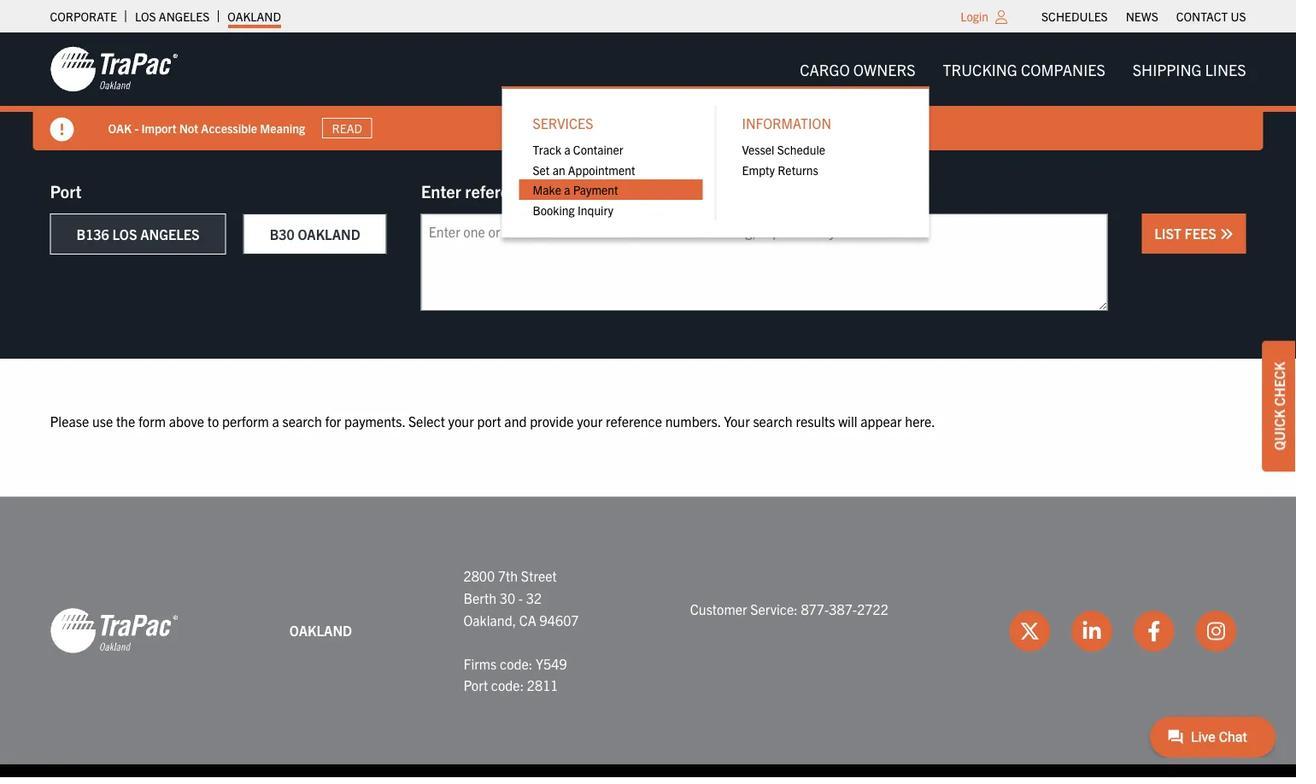 Task type: vqa. For each thing, say whether or not it's contained in the screenshot.
the right THE 10/05/2023
no



Task type: describe. For each thing, give the bounding box(es) containing it.
set
[[533, 162, 550, 177]]

menu for cargo owners
[[502, 86, 929, 237]]

vessel schedule empty returns
[[742, 141, 825, 177]]

not
[[179, 120, 198, 136]]

check
[[1271, 362, 1288, 406]]

menu bar containing cargo owners
[[502, 52, 1260, 237]]

oakland link
[[228, 4, 281, 28]]

fees
[[1185, 225, 1217, 242]]

empty returns link
[[728, 159, 912, 180]]

cargo owners
[[800, 59, 916, 79]]

please
[[50, 412, 89, 429]]

above
[[169, 412, 204, 429]]

services menu item
[[519, 106, 703, 220]]

firms
[[463, 655, 497, 672]]

street
[[521, 567, 557, 584]]

cargo owners menu item
[[502, 52, 929, 237]]

make
[[533, 182, 561, 197]]

los inside los angeles link
[[135, 9, 156, 24]]

menu for information
[[728, 139, 912, 180]]

32
[[526, 589, 542, 606]]

2 search from the left
[[753, 412, 793, 429]]

will
[[838, 412, 857, 429]]

2722
[[857, 600, 889, 617]]

and
[[504, 412, 527, 429]]

cargo owners link
[[786, 52, 929, 86]]

solid image
[[50, 117, 74, 141]]

94607
[[540, 611, 579, 628]]

number(s)
[[540, 180, 617, 201]]

select
[[408, 412, 445, 429]]

ca
[[519, 611, 537, 628]]

accessible
[[201, 120, 257, 136]]

booking inquiry link
[[519, 200, 703, 220]]

a for payments.
[[272, 412, 279, 429]]

oakland inside footer
[[289, 622, 352, 639]]

0 horizontal spatial -
[[135, 120, 139, 136]]

provide
[[530, 412, 574, 429]]

your
[[724, 412, 750, 429]]

shipping
[[1133, 59, 1202, 79]]

track a container set an appointment make a payment booking inquiry
[[533, 141, 635, 218]]

read
[[332, 120, 362, 136]]

1 vertical spatial code:
[[491, 677, 524, 694]]

returns
[[778, 162, 818, 177]]

companies
[[1021, 59, 1105, 79]]

port inside firms code:  y549 port code:  2811
[[463, 677, 488, 694]]

appointment
[[568, 162, 635, 177]]

track
[[533, 141, 561, 157]]

2800 7th street berth 30 - 32 oakland, ca 94607
[[463, 567, 579, 628]]

form
[[138, 412, 166, 429]]

meaning
[[260, 120, 305, 136]]

us
[[1231, 9, 1246, 24]]

1 search from the left
[[282, 412, 322, 429]]

shipping lines
[[1133, 59, 1246, 79]]

387-
[[829, 600, 857, 617]]

information
[[742, 114, 831, 131]]

schedule
[[777, 141, 825, 157]]

schedules
[[1042, 9, 1108, 24]]

corporate
[[50, 9, 117, 24]]

the
[[116, 412, 135, 429]]

b30 oakland
[[270, 226, 360, 243]]

1 vertical spatial oakland
[[298, 226, 360, 243]]

schedules link
[[1042, 4, 1108, 28]]

numbers.
[[665, 412, 721, 429]]

read link
[[322, 118, 372, 139]]

customer service: 877-387-2722
[[690, 600, 889, 617]]

lines
[[1205, 59, 1246, 79]]

los angeles
[[135, 9, 210, 24]]

customer
[[690, 600, 747, 617]]

list fees
[[1155, 225, 1220, 242]]

port
[[477, 412, 501, 429]]

login
[[961, 9, 989, 24]]

owners
[[853, 59, 916, 79]]

services
[[533, 114, 593, 131]]

an
[[552, 162, 565, 177]]

shipping lines link
[[1119, 52, 1260, 86]]

make a payment link
[[519, 180, 703, 200]]

results
[[796, 412, 835, 429]]

news link
[[1126, 4, 1158, 28]]



Task type: locate. For each thing, give the bounding box(es) containing it.
0 horizontal spatial your
[[448, 412, 474, 429]]

port up b136
[[50, 180, 82, 201]]

angeles
[[159, 9, 210, 24], [140, 226, 200, 243]]

footer
[[0, 497, 1296, 778]]

service:
[[750, 600, 798, 617]]

0 horizontal spatial reference
[[465, 180, 536, 201]]

oakland image
[[50, 45, 178, 93], [50, 607, 178, 655]]

quick
[[1271, 410, 1288, 451]]

your
[[448, 412, 474, 429], [577, 412, 603, 429]]

cargo
[[800, 59, 850, 79]]

perform
[[222, 412, 269, 429]]

1 vertical spatial menu bar
[[502, 52, 1260, 237]]

0 horizontal spatial search
[[282, 412, 322, 429]]

inquiry
[[578, 202, 613, 218]]

search right your
[[753, 412, 793, 429]]

menu containing vessel schedule
[[728, 139, 912, 180]]

quick check link
[[1262, 341, 1296, 472]]

a for inquiry
[[564, 182, 570, 197]]

please use the form above to perform a search for payments. select your port and provide your reference numbers. your search results will appear here.
[[50, 412, 935, 429]]

light image
[[995, 10, 1007, 24]]

trucking companies link
[[929, 52, 1119, 86]]

1 vertical spatial -
[[519, 589, 523, 606]]

1 horizontal spatial search
[[753, 412, 793, 429]]

2800
[[463, 567, 495, 584]]

trucking companies
[[943, 59, 1105, 79]]

login link
[[961, 9, 989, 24]]

1 vertical spatial los
[[112, 226, 137, 243]]

a right make
[[564, 182, 570, 197]]

- right 30
[[519, 589, 523, 606]]

to
[[207, 412, 219, 429]]

Enter reference number(s) text field
[[421, 214, 1108, 311]]

code:
[[500, 655, 533, 672], [491, 677, 524, 694]]

oakland image inside footer
[[50, 607, 178, 655]]

2811
[[527, 677, 558, 694]]

code: up the 2811
[[500, 655, 533, 672]]

footer containing 2800 7th street
[[0, 497, 1296, 778]]

2 vertical spatial oakland
[[289, 622, 352, 639]]

search
[[282, 412, 322, 429], [753, 412, 793, 429]]

contact
[[1176, 9, 1228, 24]]

0 vertical spatial -
[[135, 120, 139, 136]]

1 your from the left
[[448, 412, 474, 429]]

payments.
[[344, 412, 405, 429]]

0 vertical spatial port
[[50, 180, 82, 201]]

your left port
[[448, 412, 474, 429]]

a right perform at bottom left
[[272, 412, 279, 429]]

1 vertical spatial reference
[[606, 412, 662, 429]]

1 horizontal spatial -
[[519, 589, 523, 606]]

b136
[[76, 226, 109, 243]]

port
[[50, 180, 82, 201], [463, 677, 488, 694]]

1 horizontal spatial reference
[[606, 412, 662, 429]]

booking
[[533, 202, 575, 218]]

- inside 2800 7th street berth 30 - 32 oakland, ca 94607
[[519, 589, 523, 606]]

your right provide
[[577, 412, 603, 429]]

for
[[325, 412, 341, 429]]

angeles left oakland link
[[159, 9, 210, 24]]

list fees button
[[1142, 214, 1246, 254]]

0 vertical spatial reference
[[465, 180, 536, 201]]

contact us link
[[1176, 4, 1246, 28]]

reference down set
[[465, 180, 536, 201]]

oak
[[108, 120, 132, 136]]

information link
[[728, 106, 912, 139]]

2 vertical spatial a
[[272, 412, 279, 429]]

corporate link
[[50, 4, 117, 28]]

0 vertical spatial oakland
[[228, 9, 281, 24]]

7th
[[498, 567, 518, 584]]

news
[[1126, 9, 1158, 24]]

make a payment menu item
[[519, 180, 703, 200]]

vessel
[[742, 141, 774, 157]]

877-
[[801, 600, 829, 617]]

enter
[[421, 180, 461, 201]]

solid image
[[1220, 227, 1233, 241]]

1 vertical spatial a
[[564, 182, 570, 197]]

30
[[500, 589, 515, 606]]

1 vertical spatial angeles
[[140, 226, 200, 243]]

menu for services
[[519, 139, 703, 220]]

1 horizontal spatial your
[[577, 412, 603, 429]]

b136 los angeles
[[76, 226, 200, 243]]

0 horizontal spatial port
[[50, 180, 82, 201]]

banner
[[0, 32, 1296, 237]]

set an appointment link
[[519, 159, 703, 180]]

firms code:  y549 port code:  2811
[[463, 655, 567, 694]]

menu containing track a container
[[519, 139, 703, 220]]

2 oakland image from the top
[[50, 607, 178, 655]]

track a container link
[[519, 139, 703, 159]]

los right b136
[[112, 226, 137, 243]]

vessel schedule link
[[728, 139, 912, 159]]

empty
[[742, 162, 775, 177]]

angeles right b136
[[140, 226, 200, 243]]

oak - import not accessible meaning
[[108, 120, 305, 136]]

quick check
[[1271, 362, 1288, 451]]

menu bar containing schedules
[[1033, 4, 1255, 28]]

2 your from the left
[[577, 412, 603, 429]]

0 vertical spatial a
[[564, 141, 570, 157]]

1 vertical spatial port
[[463, 677, 488, 694]]

container
[[573, 141, 623, 157]]

search left for
[[282, 412, 322, 429]]

a right track
[[564, 141, 570, 157]]

0 vertical spatial los
[[135, 9, 156, 24]]

appear
[[861, 412, 902, 429]]

los right the corporate
[[135, 9, 156, 24]]

port down firms
[[463, 677, 488, 694]]

menu
[[502, 86, 929, 237], [519, 139, 703, 220], [728, 139, 912, 180]]

import
[[141, 120, 176, 136]]

los
[[135, 9, 156, 24], [112, 226, 137, 243]]

here.
[[905, 412, 935, 429]]

trucking
[[943, 59, 1017, 79]]

a
[[564, 141, 570, 157], [564, 182, 570, 197], [272, 412, 279, 429]]

menu bar
[[1033, 4, 1255, 28], [502, 52, 1260, 237]]

1 horizontal spatial port
[[463, 677, 488, 694]]

- right oak
[[135, 120, 139, 136]]

0 vertical spatial code:
[[500, 655, 533, 672]]

contact us
[[1176, 9, 1246, 24]]

information menu item
[[728, 106, 912, 180]]

0 vertical spatial angeles
[[159, 9, 210, 24]]

services link
[[519, 106, 703, 139]]

payment
[[573, 182, 618, 197]]

menu containing services
[[502, 86, 929, 237]]

b30
[[270, 226, 295, 243]]

use
[[92, 412, 113, 429]]

banner containing cargo owners
[[0, 32, 1296, 237]]

y549
[[536, 655, 567, 672]]

reference left numbers.
[[606, 412, 662, 429]]

oakland,
[[463, 611, 516, 628]]

0 vertical spatial menu bar
[[1033, 4, 1255, 28]]

1 vertical spatial oakland image
[[50, 607, 178, 655]]

code: down firms
[[491, 677, 524, 694]]

0 vertical spatial oakland image
[[50, 45, 178, 93]]

1 oakland image from the top
[[50, 45, 178, 93]]



